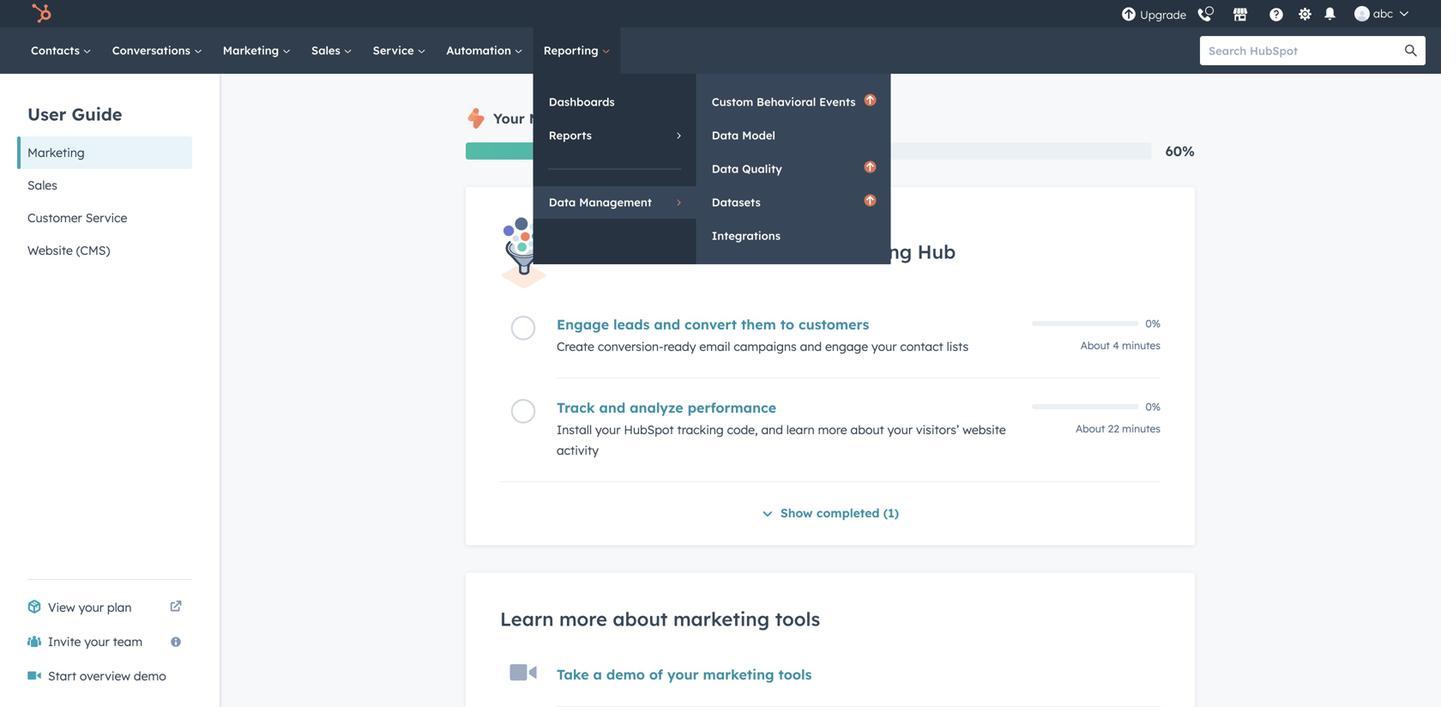 Task type: locate. For each thing, give the bounding box(es) containing it.
minutes for engage leads and convert them to customers
[[1123, 339, 1161, 352]]

1 vertical spatial minutes
[[1123, 422, 1161, 435]]

1 vertical spatial 0%
[[1146, 400, 1161, 413]]

automation link
[[436, 27, 533, 74]]

user guide views element
[[17, 74, 192, 267]]

1 horizontal spatial more
[[818, 422, 847, 437]]

your marketing tools progress
[[493, 110, 701, 127]]

service
[[373, 43, 417, 57], [86, 210, 127, 225]]

view your plan
[[48, 600, 132, 615]]

about up of
[[613, 607, 668, 631]]

to
[[781, 316, 795, 333]]

track and analyze performance button
[[557, 399, 1022, 416]]

2 vertical spatial data
[[549, 195, 576, 209]]

1 minutes from the top
[[1123, 339, 1161, 352]]

sales right marketing link
[[312, 43, 344, 57]]

your inside 'engage leads and convert them to customers create conversion-ready email campaigns and engage your contact lists'
[[872, 339, 897, 354]]

customers
[[671, 240, 766, 263], [799, 316, 869, 333]]

tools
[[604, 110, 637, 127], [775, 607, 820, 631], [779, 666, 812, 683]]

take a demo of your marketing tools link
[[557, 666, 812, 683]]

track and analyze performance install your hubspot tracking code, and learn more about your visitors' website activity
[[557, 399, 1006, 458]]

reporting link
[[533, 27, 621, 74]]

reports
[[549, 128, 592, 142]]

website (cms)
[[27, 243, 110, 258]]

0 horizontal spatial demo
[[134, 668, 166, 683]]

team
[[113, 634, 143, 649]]

analyze
[[630, 399, 684, 416]]

link opens in a new window image
[[170, 597, 182, 618], [170, 602, 182, 614]]

minutes right 22
[[1123, 422, 1161, 435]]

demo right a
[[607, 666, 645, 683]]

0 vertical spatial about
[[1081, 339, 1110, 352]]

minutes right the 4
[[1123, 339, 1161, 352]]

about 22 minutes
[[1076, 422, 1161, 435]]

0 vertical spatial marketing
[[674, 607, 770, 631]]

customers inside 'engage leads and convert them to customers create conversion-ready email campaigns and engage your contact lists'
[[799, 316, 869, 333]]

upgrade image
[[1122, 7, 1137, 23]]

1 horizontal spatial sales
[[312, 43, 344, 57]]

1 0% from the top
[[1146, 317, 1161, 330]]

hubspot link
[[21, 3, 64, 24]]

custom behavioral events link
[[697, 86, 891, 118]]

attract new customers with marketing hub
[[557, 240, 956, 263]]

0 horizontal spatial service
[[86, 210, 127, 225]]

marketing left sales link
[[223, 43, 282, 57]]

custom
[[712, 95, 754, 109]]

hubspot image
[[31, 3, 51, 24]]

1 vertical spatial marketing
[[703, 666, 775, 683]]

1 horizontal spatial about
[[851, 422, 884, 437]]

0 vertical spatial more
[[818, 422, 847, 437]]

service right sales link
[[373, 43, 417, 57]]

reporting
[[544, 43, 602, 57]]

0 vertical spatial data
[[712, 128, 739, 142]]

learn
[[500, 607, 554, 631]]

0 vertical spatial customers
[[671, 240, 766, 263]]

your right "engage"
[[872, 339, 897, 354]]

1 link opens in a new window image from the top
[[170, 597, 182, 618]]

marketing
[[223, 43, 282, 57], [529, 110, 599, 127], [27, 145, 85, 160], [817, 240, 912, 263]]

2 minutes from the top
[[1123, 422, 1161, 435]]

marketing up take a demo of your marketing tools link
[[674, 607, 770, 631]]

demo for overview
[[134, 668, 166, 683]]

a
[[593, 666, 602, 683]]

contacts
[[31, 43, 83, 57]]

reporting menu
[[533, 74, 891, 264]]

email
[[700, 339, 731, 354]]

0% up about 4 minutes
[[1146, 317, 1161, 330]]

invite your team
[[48, 634, 143, 649]]

1 vertical spatial sales
[[27, 178, 57, 193]]

1 vertical spatial more
[[559, 607, 607, 631]]

1 vertical spatial service
[[86, 210, 127, 225]]

datasets
[[712, 195, 761, 209]]

0 horizontal spatial about
[[613, 607, 668, 631]]

minutes
[[1123, 339, 1161, 352], [1123, 422, 1161, 435]]

dashboards
[[549, 95, 615, 109]]

data model link
[[697, 119, 891, 152]]

start
[[48, 668, 76, 683]]

1 vertical spatial about
[[1076, 422, 1105, 435]]

upgrade
[[1140, 8, 1187, 22]]

menu containing abc
[[1120, 0, 1421, 27]]

sales up customer
[[27, 178, 57, 193]]

data up datasets
[[712, 162, 739, 176]]

about right learn
[[851, 422, 884, 437]]

service down the sales button
[[86, 210, 127, 225]]

1 vertical spatial data
[[712, 162, 739, 176]]

invite
[[48, 634, 81, 649]]

conversion-
[[598, 339, 664, 354]]

demo down team
[[134, 668, 166, 683]]

quality
[[742, 162, 782, 176]]

your left visitors'
[[888, 422, 913, 437]]

leads
[[614, 316, 650, 333]]

about
[[1081, 339, 1110, 352], [1076, 422, 1105, 435]]

marketing button
[[17, 136, 192, 169]]

service link
[[363, 27, 436, 74]]

marketing right of
[[703, 666, 775, 683]]

data
[[712, 128, 739, 142], [712, 162, 739, 176], [549, 195, 576, 209]]

notifications button
[[1320, 5, 1341, 23]]

service inside 'button'
[[86, 210, 127, 225]]

customers down datasets
[[671, 240, 766, 263]]

customers up "engage"
[[799, 316, 869, 333]]

0 vertical spatial sales
[[312, 43, 344, 57]]

0 vertical spatial minutes
[[1123, 339, 1161, 352]]

0% up about 22 minutes
[[1146, 400, 1161, 413]]

marketplaces image
[[1233, 8, 1249, 23]]

abc button
[[1345, 0, 1419, 27]]

events
[[820, 95, 856, 109]]

your
[[872, 339, 897, 354], [596, 422, 621, 437], [888, 422, 913, 437], [79, 600, 104, 615], [84, 634, 110, 649], [667, 666, 699, 683]]

view your plan link
[[17, 590, 192, 625]]

abc
[[1374, 6, 1394, 21]]

and down the engage leads and convert them to customers button
[[800, 339, 822, 354]]

your marketing tools progress progress bar
[[466, 142, 878, 160]]

sales
[[312, 43, 344, 57], [27, 178, 57, 193]]

your right install
[[596, 422, 621, 437]]

overview
[[80, 668, 130, 683]]

code,
[[727, 422, 758, 437]]

behavioral
[[757, 95, 816, 109]]

activity
[[557, 443, 599, 458]]

2 0% from the top
[[1146, 400, 1161, 413]]

data for data management
[[549, 195, 576, 209]]

about left 22
[[1076, 422, 1105, 435]]

your left team
[[84, 634, 110, 649]]

0 vertical spatial service
[[373, 43, 417, 57]]

conversations link
[[102, 27, 213, 74]]

0% for engage leads and convert them to customers
[[1146, 317, 1161, 330]]

marketing down user
[[27, 145, 85, 160]]

start overview demo
[[48, 668, 166, 683]]

1 horizontal spatial service
[[373, 43, 417, 57]]

customer service button
[[17, 202, 192, 234]]

demo for a
[[607, 666, 645, 683]]

data left management
[[549, 195, 576, 209]]

1 vertical spatial customers
[[799, 316, 869, 333]]

ready
[[664, 339, 696, 354]]

0 vertical spatial 0%
[[1146, 317, 1161, 330]]

marketing link
[[213, 27, 301, 74]]

them
[[741, 316, 776, 333]]

data left the model on the top
[[712, 128, 739, 142]]

1 horizontal spatial demo
[[607, 666, 645, 683]]

0 horizontal spatial sales
[[27, 178, 57, 193]]

integrations
[[712, 229, 781, 243]]

your left plan
[[79, 600, 104, 615]]

about
[[851, 422, 884, 437], [613, 607, 668, 631]]

menu
[[1120, 0, 1421, 27]]

0%
[[1146, 317, 1161, 330], [1146, 400, 1161, 413]]

about left the 4
[[1081, 339, 1110, 352]]

contact
[[900, 339, 944, 354]]

1 horizontal spatial customers
[[799, 316, 869, 333]]

install
[[557, 422, 592, 437]]

0 vertical spatial about
[[851, 422, 884, 437]]

marketing left "hub"
[[817, 240, 912, 263]]

attract
[[557, 240, 622, 263]]



Task type: vqa. For each thing, say whether or not it's contained in the screenshot.
the leftmost customers
yes



Task type: describe. For each thing, give the bounding box(es) containing it.
2 vertical spatial tools
[[779, 666, 812, 683]]

marketing inside button
[[27, 145, 85, 160]]

of
[[649, 666, 663, 683]]

website (cms) button
[[17, 234, 192, 267]]

custom behavioral events
[[712, 95, 856, 109]]

new
[[627, 240, 665, 263]]

2 link opens in a new window image from the top
[[170, 602, 182, 614]]

data quality link
[[697, 153, 891, 185]]

learn
[[787, 422, 815, 437]]

with
[[772, 240, 812, 263]]

user guide
[[27, 103, 122, 125]]

help button
[[1262, 4, 1291, 23]]

sales link
[[301, 27, 363, 74]]

notifications image
[[1323, 7, 1338, 23]]

marketing up reports
[[529, 110, 599, 127]]

hubspot
[[624, 422, 674, 437]]

search button
[[1397, 36, 1426, 65]]

0% for track and analyze performance
[[1146, 400, 1161, 413]]

campaigns
[[734, 339, 797, 354]]

0 horizontal spatial customers
[[671, 240, 766, 263]]

about for engage leads and convert them to customers
[[1081, 339, 1110, 352]]

reports link
[[533, 119, 697, 152]]

convert
[[685, 316, 737, 333]]

engage
[[557, 316, 609, 333]]

about 4 minutes
[[1081, 339, 1161, 352]]

your right of
[[667, 666, 699, 683]]

website
[[27, 243, 73, 258]]

learn more about marketing tools
[[500, 607, 820, 631]]

data management link
[[533, 186, 697, 219]]

completed
[[817, 506, 880, 521]]

sales inside button
[[27, 178, 57, 193]]

performance
[[688, 399, 777, 416]]

management
[[579, 195, 652, 209]]

60%
[[1166, 142, 1195, 160]]

customer
[[27, 210, 82, 225]]

track
[[557, 399, 595, 416]]

contacts link
[[21, 27, 102, 74]]

and up "ready"
[[654, 316, 681, 333]]

integrations link
[[697, 220, 891, 252]]

invite your team button
[[17, 625, 192, 659]]

help image
[[1269, 8, 1285, 23]]

your inside button
[[84, 634, 110, 649]]

customer service
[[27, 210, 127, 225]]

data for data quality
[[712, 162, 739, 176]]

conversations
[[112, 43, 194, 57]]

show completed (1) button
[[762, 503, 899, 525]]

4
[[1113, 339, 1120, 352]]

engage leads and convert them to customers button
[[557, 316, 1022, 333]]

(cms)
[[76, 243, 110, 258]]

your
[[493, 110, 525, 127]]

create
[[557, 339, 595, 354]]

data management
[[549, 195, 652, 209]]

calling icon button
[[1190, 1, 1219, 26]]

lists
[[947, 339, 969, 354]]

about inside track and analyze performance install your hubspot tracking code, and learn more about your visitors' website activity
[[851, 422, 884, 437]]

and down track and analyze performance button
[[761, 422, 783, 437]]

1 vertical spatial tools
[[775, 607, 820, 631]]

data model
[[712, 128, 776, 142]]

engage leads and convert them to customers create conversion-ready email campaigns and engage your contact lists
[[557, 316, 969, 354]]

calling icon image
[[1197, 8, 1212, 23]]

sales button
[[17, 169, 192, 202]]

show
[[781, 506, 813, 521]]

hub
[[918, 240, 956, 263]]

gary orlando image
[[1355, 6, 1370, 21]]

0 vertical spatial tools
[[604, 110, 637, 127]]

settings link
[[1295, 5, 1316, 23]]

more inside track and analyze performance install your hubspot tracking code, and learn more about your visitors' website activity
[[818, 422, 847, 437]]

settings image
[[1298, 7, 1313, 23]]

search image
[[1406, 45, 1418, 57]]

1 vertical spatial about
[[613, 607, 668, 631]]

Search HubSpot search field
[[1200, 36, 1411, 65]]

about for track and analyze performance
[[1076, 422, 1105, 435]]

progress
[[641, 110, 701, 127]]

guide
[[72, 103, 122, 125]]

take a demo of your marketing tools
[[557, 666, 812, 683]]

view
[[48, 600, 75, 615]]

show completed (1)
[[781, 506, 899, 521]]

dashboards link
[[533, 86, 697, 118]]

data quality
[[712, 162, 782, 176]]

marketplaces button
[[1223, 0, 1259, 27]]

website
[[963, 422, 1006, 437]]

plan
[[107, 600, 132, 615]]

data for data model
[[712, 128, 739, 142]]

minutes for track and analyze performance
[[1123, 422, 1161, 435]]

engage
[[825, 339, 868, 354]]

take
[[557, 666, 589, 683]]

0 horizontal spatial more
[[559, 607, 607, 631]]

datasets link
[[697, 186, 891, 219]]

22
[[1108, 422, 1120, 435]]

(1)
[[884, 506, 899, 521]]

tracking
[[677, 422, 724, 437]]

and right track
[[599, 399, 626, 416]]



